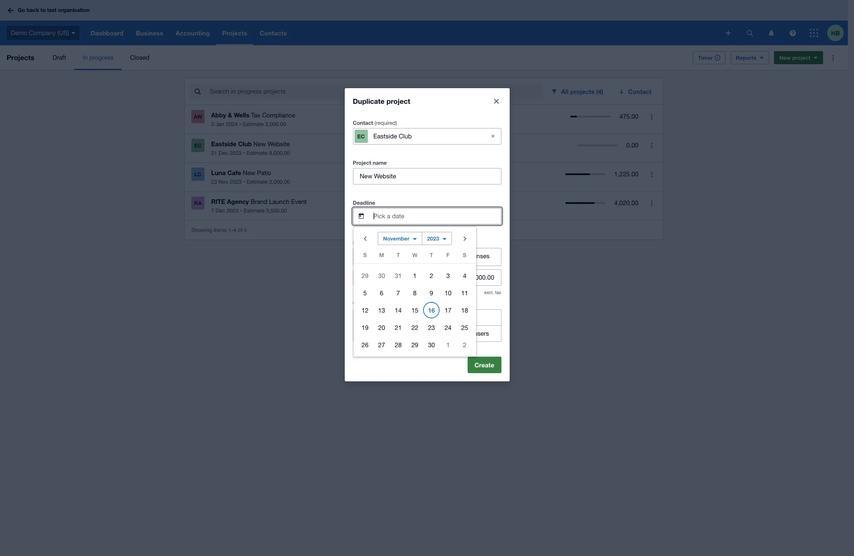Task type: locate. For each thing, give the bounding box(es) containing it.
to right access
[[446, 314, 452, 321]]

anyone
[[389, 314, 410, 321]]

draft link
[[44, 45, 74, 70]]

0 horizontal spatial &
[[228, 111, 232, 119]]

0 horizontal spatial svg image
[[71, 32, 75, 34]]

aw
[[194, 113, 202, 120]]

projects
[[7, 53, 34, 62], [453, 314, 476, 321]]

23
[[211, 179, 217, 185]]

new right club
[[254, 141, 266, 148]]

new right cafe
[[243, 170, 255, 177]]

contact for contact
[[628, 88, 652, 95]]

sat nov 25 2023 cell
[[457, 319, 476, 336]]

1 vertical spatial project
[[387, 97, 410, 105]]

mon nov 06 2023 cell
[[373, 285, 390, 301]]

4 left of
[[233, 227, 236, 233]]

0 vertical spatial to
[[41, 7, 46, 13]]

0 horizontal spatial contact
[[353, 119, 373, 126]]

november
[[383, 235, 410, 242]]

• inside rite agency brand launch event 7 dec 2023 • estimate 5,500.00
[[240, 208, 242, 214]]

0 horizontal spatial s
[[363, 252, 367, 258]]

sun nov 26 2023 cell
[[354, 337, 373, 353]]

2 s from the left
[[463, 252, 467, 258]]

s left m
[[363, 252, 367, 258]]

expenses
[[463, 253, 490, 260]]

1 vertical spatial dec
[[216, 208, 225, 214]]

new for luna cafe
[[243, 170, 255, 177]]

1 horizontal spatial svg image
[[769, 30, 774, 36]]

2 4 from the left
[[244, 227, 247, 233]]

svg image up reports popup button
[[769, 30, 774, 36]]

2023 up 'calculate from tasks & estimated expenses'
[[427, 235, 439, 242]]

estimate inside rite agency brand launch event 7 dec 2023 • estimate 5,500.00
[[244, 208, 265, 214]]

2023 down club
[[230, 150, 242, 156]]

estimate down patio
[[247, 179, 268, 185]]

sun nov 12 2023 cell
[[354, 302, 373, 319]]

dec inside eastside club new website 21 dec 2023 • estimate 8,000.00
[[219, 150, 228, 156]]

4 right of
[[244, 227, 247, 233]]

project for duplicate project
[[387, 97, 410, 105]]

go back to last organisation link
[[5, 3, 95, 18]]

& up 2024
[[228, 111, 232, 119]]

estimate down 'tax' in the left top of the page
[[243, 121, 264, 127]]

or
[[440, 330, 446, 337]]

contact (required)
[[353, 119, 397, 126]]

svg image
[[8, 8, 14, 13], [810, 29, 818, 37], [747, 30, 753, 36], [790, 30, 796, 36], [726, 31, 731, 35]]

t
[[397, 252, 400, 258], [430, 252, 433, 258]]

contact down duplicate
[[353, 119, 373, 126]]

1 vertical spatial to
[[446, 314, 452, 321]]

thu nov 23 2023 cell
[[423, 319, 440, 336]]

close button
[[488, 93, 505, 110]]

• inside abby & wells tax compliance 3 jan 2024 • estimate 3,000.00
[[239, 121, 241, 127]]

•
[[239, 121, 241, 127], [243, 150, 245, 156], [243, 179, 245, 185], [240, 208, 242, 214]]

svg image inside go back to last organisation link
[[8, 8, 14, 13]]

0 vertical spatial ec
[[357, 133, 365, 140]]

fri nov 10 2023 cell
[[440, 285, 457, 301]]

0 horizontal spatial to
[[41, 7, 46, 13]]

new right reports popup button
[[780, 54, 791, 61]]

1 horizontal spatial 4
[[244, 227, 247, 233]]

3,000.00
[[265, 121, 286, 127]]

can
[[366, 301, 375, 308]]

4,020.00
[[614, 200, 639, 207]]

5 row from the top
[[354, 319, 476, 336]]

wells
[[234, 111, 249, 119]]

name
[[373, 159, 387, 166]]

• inside luna cafe new patio 23 nov 2023 • estimate 2,000.00
[[243, 179, 245, 185]]

1 vertical spatial ec
[[194, 142, 202, 149]]

to left last
[[41, 7, 46, 13]]

timer
[[698, 54, 713, 61]]

1 4 from the left
[[233, 227, 236, 233]]

to
[[41, 7, 46, 13], [446, 314, 452, 321]]

reports
[[736, 54, 756, 61]]

sat nov 04 2023 cell
[[457, 268, 476, 284]]

0 vertical spatial dec
[[219, 150, 228, 156]]

who can view this project
[[353, 301, 419, 308]]

estimate down brand
[[244, 208, 265, 214]]

dec right 7
[[216, 208, 225, 214]]

mon nov 20 2023 cell
[[373, 319, 390, 336]]

2023 down cafe
[[230, 179, 242, 185]]

f
[[447, 252, 450, 258]]

new project
[[780, 54, 811, 61]]

(us)
[[57, 29, 69, 36]]

t right calculate in the left top of the page
[[397, 252, 400, 258]]

1 s from the left
[[363, 252, 367, 258]]

ec left eastside
[[194, 142, 202, 149]]

luna
[[211, 169, 226, 177]]

organisation
[[58, 7, 90, 13]]

showing items 1-4 of 4
[[191, 227, 247, 233]]

projects down demo at top left
[[7, 53, 34, 62]]

1 horizontal spatial ec
[[357, 133, 365, 140]]

grid
[[354, 250, 476, 354]]

& right tasks
[[429, 253, 432, 260]]

projects up assigned
[[453, 314, 476, 321]]

1 horizontal spatial t
[[430, 252, 433, 258]]

4
[[233, 227, 236, 233], [244, 227, 247, 233]]

private:
[[369, 330, 389, 337]]

navigation
[[84, 21, 720, 45]]

new inside eastside club new website 21 dec 2023 • estimate 8,000.00
[[254, 141, 266, 148]]

project
[[792, 54, 811, 61], [387, 97, 410, 105], [401, 301, 419, 308]]

2 t from the left
[[430, 252, 433, 258]]

s
[[363, 252, 367, 258], [463, 252, 467, 258]]

2 vertical spatial new
[[243, 170, 255, 177]]

(required)
[[375, 120, 397, 126]]

1 horizontal spatial s
[[463, 252, 467, 258]]

group
[[354, 227, 476, 357], [353, 310, 501, 342]]

estimate inside duplicate project dialog
[[353, 239, 375, 246]]

• up agency
[[243, 179, 245, 185]]

estimate down club
[[247, 150, 268, 156]]

dec
[[219, 150, 228, 156], [216, 208, 225, 214]]

• inside eastside club new website 21 dec 2023 • estimate 8,000.00
[[243, 150, 245, 156]]

1 vertical spatial contact
[[353, 119, 373, 126]]

2023 down agency
[[227, 208, 239, 214]]

new inside luna cafe new patio 23 nov 2023 • estimate 2,000.00
[[243, 170, 255, 177]]

1 t from the left
[[397, 252, 400, 258]]

calculate
[[370, 253, 396, 260]]

launch
[[269, 198, 290, 205]]

• down agency
[[240, 208, 242, 214]]

wed nov 15 2023 cell
[[407, 302, 423, 319]]

demo company (us)
[[11, 29, 69, 36]]

jan
[[216, 121, 224, 127]]

contact inside popup button
[[628, 88, 652, 95]]

svg image right (us)
[[71, 32, 75, 34]]

all projects (4) button
[[546, 83, 610, 100]]

0 vertical spatial contact
[[628, 88, 652, 95]]

view
[[377, 301, 388, 308]]

group containing public: anyone with access to projects
[[353, 310, 501, 342]]

row group
[[354, 267, 476, 354]]

1 horizontal spatial projects
[[453, 314, 476, 321]]

dec right 21
[[219, 150, 228, 156]]

• right 2024
[[239, 121, 241, 127]]

svg image
[[769, 30, 774, 36], [71, 32, 75, 34]]

1 horizontal spatial contact
[[628, 88, 652, 95]]

1 row from the top
[[354, 250, 476, 264]]

1 vertical spatial new
[[254, 141, 266, 148]]

company
[[29, 29, 56, 36]]

1 vertical spatial projects
[[453, 314, 476, 321]]

0 vertical spatial project
[[792, 54, 811, 61]]

mon nov 13 2023 cell
[[373, 302, 390, 319]]

t right tasks
[[430, 252, 433, 258]]

ec
[[357, 133, 365, 140], [194, 142, 202, 149]]

2023
[[230, 150, 242, 156], [230, 179, 242, 185], [227, 208, 239, 214], [427, 235, 439, 242]]

0 vertical spatial projects
[[7, 53, 34, 62]]

from
[[398, 253, 410, 260]]

to inside duplicate project dialog
[[446, 314, 452, 321]]

wed nov 29 2023 cell
[[407, 337, 423, 353]]

contact button
[[613, 83, 658, 100]]

project name
[[353, 159, 387, 166]]

contact up 475.00
[[628, 88, 652, 95]]

tue nov 14 2023 cell
[[390, 302, 407, 319]]

ec down contact (required)
[[357, 133, 365, 140]]

row
[[354, 250, 476, 264], [354, 267, 476, 284], [354, 284, 476, 302], [354, 302, 476, 319], [354, 319, 476, 336], [354, 336, 476, 354]]

Find or create a contact field
[[373, 128, 482, 144]]

with
[[412, 314, 423, 321]]

website
[[268, 141, 290, 148]]

& inside duplicate project dialog
[[429, 253, 432, 260]]

21
[[211, 150, 217, 156]]

demo company (us) button
[[0, 21, 84, 45]]

0 horizontal spatial t
[[397, 252, 400, 258]]

1 horizontal spatial to
[[446, 314, 452, 321]]

project inside popup button
[[792, 54, 811, 61]]

0 horizontal spatial projects
[[7, 53, 34, 62]]

new
[[780, 54, 791, 61], [254, 141, 266, 148], [243, 170, 255, 177]]

2023 inside luna cafe new patio 23 nov 2023 • estimate 2,000.00
[[230, 179, 242, 185]]

• down club
[[243, 150, 245, 156]]

0 vertical spatial &
[[228, 111, 232, 119]]

sat nov 11 2023 cell
[[457, 285, 476, 301]]

&
[[228, 111, 232, 119], [429, 253, 432, 260]]

project
[[353, 159, 371, 166]]

create button
[[468, 357, 501, 374]]

m
[[379, 252, 384, 258]]

estimate
[[243, 121, 264, 127], [247, 150, 268, 156], [247, 179, 268, 185], [244, 208, 265, 214], [353, 239, 375, 246]]

estimate up calculate in the left top of the page
[[353, 239, 375, 246]]

last
[[47, 7, 56, 13]]

0 vertical spatial new
[[780, 54, 791, 61]]

0 horizontal spatial 4
[[233, 227, 236, 233]]

1-
[[228, 227, 233, 233]]

grid containing s
[[354, 250, 476, 354]]

wed nov 01 2023 cell
[[407, 268, 423, 284]]

1 horizontal spatial &
[[429, 253, 432, 260]]

hb
[[831, 29, 840, 37]]

contact inside duplicate project dialog
[[353, 119, 373, 126]]

1 vertical spatial &
[[429, 253, 432, 260]]

duplicate
[[353, 97, 385, 105]]

ra
[[194, 200, 202, 207]]

users
[[474, 330, 489, 337]]

s right f
[[463, 252, 467, 258]]



Task type: vqa. For each thing, say whether or not it's contained in the screenshot.


Task type: describe. For each thing, give the bounding box(es) containing it.
mon nov 27 2023 cell
[[373, 337, 390, 353]]

in progress link
[[74, 45, 122, 70]]

who
[[353, 301, 364, 308]]

hb banner
[[0, 0, 848, 45]]

create
[[475, 362, 494, 369]]

next month image
[[457, 230, 473, 247]]

row containing s
[[354, 250, 476, 264]]

2 row from the top
[[354, 267, 476, 284]]

deadline
[[353, 199, 375, 206]]

2 vertical spatial project
[[401, 301, 419, 308]]

rite
[[211, 198, 225, 205]]

duplicate project
[[353, 97, 410, 105]]

group inside duplicate project dialog
[[353, 310, 501, 342]]

thu nov 09 2023 cell
[[423, 285, 440, 301]]

clear image
[[485, 128, 501, 145]]

event
[[291, 198, 307, 205]]

club
[[238, 140, 252, 148]]

this
[[390, 301, 399, 308]]

475.00
[[620, 113, 639, 120]]

admin,
[[391, 330, 411, 337]]

projects inside duplicate project dialog
[[453, 314, 476, 321]]

svg image inside demo company (us) popup button
[[71, 32, 75, 34]]

closed
[[130, 54, 149, 61]]

Search in progress projects search field
[[209, 84, 542, 99]]

sun nov 05 2023 cell
[[354, 285, 373, 301]]

reports button
[[731, 51, 769, 64]]

abby & wells tax compliance 3 jan 2024 • estimate 3,000.00
[[211, 111, 295, 127]]

nov
[[219, 179, 228, 185]]

estimate inside eastside club new website 21 dec 2023 • estimate 8,000.00
[[247, 150, 268, 156]]

sat nov 18 2023 cell
[[457, 302, 476, 319]]

1,225.00
[[614, 171, 639, 178]]

assigned
[[448, 330, 472, 337]]

close image
[[494, 99, 499, 104]]

wed nov 22 2023 cell
[[407, 319, 423, 336]]

all projects (4)
[[561, 88, 603, 95]]

eastside
[[211, 140, 237, 148]]

thu nov 02 2023 cell
[[423, 268, 440, 284]]

cafe
[[227, 169, 241, 177]]

2023 inside eastside club new website 21 dec 2023 • estimate 8,000.00
[[230, 150, 242, 156]]

estimate inside luna cafe new patio 23 nov 2023 • estimate 2,000.00
[[247, 179, 268, 185]]

back
[[27, 7, 39, 13]]

dec inside rite agency brand launch event 7 dec 2023 • estimate 5,500.00
[[216, 208, 225, 214]]

agency
[[227, 198, 249, 205]]

demo
[[11, 29, 27, 36]]

of
[[238, 227, 242, 233]]

luna cafe new patio 23 nov 2023 • estimate 2,000.00
[[211, 169, 290, 185]]

group containing november
[[354, 227, 476, 357]]

2,000.00
[[269, 179, 290, 185]]

0 horizontal spatial ec
[[194, 142, 202, 149]]

duplicate project dialog
[[345, 88, 510, 382]]

estimated
[[434, 253, 461, 260]]

project for new project
[[792, 54, 811, 61]]

to inside hb banner
[[41, 7, 46, 13]]

standard,
[[412, 330, 438, 337]]

calculate from tasks & estimated expenses
[[370, 253, 490, 260]]

tax
[[251, 112, 260, 119]]

showing
[[191, 227, 212, 233]]

hb button
[[827, 21, 848, 45]]

4 row from the top
[[354, 302, 476, 319]]

3
[[211, 121, 214, 127]]

in
[[83, 54, 88, 61]]

7
[[211, 208, 214, 214]]

in progress
[[83, 54, 114, 61]]

go
[[18, 7, 25, 13]]

w
[[412, 252, 417, 258]]

new project button
[[774, 51, 823, 64]]

progress
[[89, 54, 114, 61]]

fri nov 24 2023 cell
[[440, 319, 457, 336]]

ec inside dialog
[[357, 133, 365, 140]]

2024
[[226, 121, 238, 127]]

private: admin, standard, or assigned users
[[369, 330, 489, 337]]

eastside club new website 21 dec 2023 • estimate 8,000.00
[[211, 140, 290, 156]]

tax
[[495, 290, 501, 295]]

5,500.00
[[266, 208, 287, 214]]

Deadline field
[[373, 209, 501, 224]]

projects
[[570, 88, 595, 95]]

brand
[[251, 198, 267, 205]]

all
[[561, 88, 569, 95]]

estimate inside abby & wells tax compliance 3 jan 2024 • estimate 3,000.00
[[243, 121, 264, 127]]

excl. tax
[[484, 290, 501, 295]]

sun nov 19 2023 cell
[[354, 319, 373, 336]]

thu nov 16 2023 cell
[[423, 302, 440, 319]]

2023 inside rite agency brand launch event 7 dec 2023 • estimate 5,500.00
[[227, 208, 239, 214]]

public: anyone with access to projects
[[369, 314, 476, 321]]

lc
[[194, 171, 202, 178]]

e.g. 10,000.00 field
[[353, 270, 501, 286]]

fri nov 17 2023 cell
[[440, 302, 457, 319]]

tue nov 21 2023 cell
[[390, 319, 407, 336]]

Project name field
[[353, 169, 501, 184]]

navigation inside hb banner
[[84, 21, 720, 45]]

excl.
[[484, 290, 494, 295]]

contact for contact (required)
[[353, 119, 373, 126]]

8,000.00
[[269, 150, 290, 156]]

patio
[[257, 170, 271, 177]]

timer button
[[693, 51, 726, 64]]

go back to last organisation
[[18, 7, 90, 13]]

(4)
[[596, 88, 603, 95]]

draft
[[53, 54, 66, 61]]

6 row from the top
[[354, 336, 476, 354]]

items
[[214, 227, 227, 233]]

wed nov 08 2023 cell
[[407, 285, 423, 301]]

tue nov 28 2023 cell
[[390, 337, 407, 353]]

fri nov 03 2023 cell
[[440, 268, 457, 284]]

0.00
[[626, 142, 639, 149]]

access
[[425, 314, 444, 321]]

new inside popup button
[[780, 54, 791, 61]]

tue nov 07 2023 cell
[[390, 285, 407, 301]]

public:
[[369, 314, 387, 321]]

3 row from the top
[[354, 284, 476, 302]]

thu nov 30 2023 cell
[[423, 337, 440, 353]]

new for eastside club
[[254, 141, 266, 148]]

& inside abby & wells tax compliance 3 jan 2024 • estimate 3,000.00
[[228, 111, 232, 119]]

compliance
[[262, 112, 295, 119]]

abby
[[211, 111, 226, 119]]

last month image
[[357, 230, 373, 247]]



